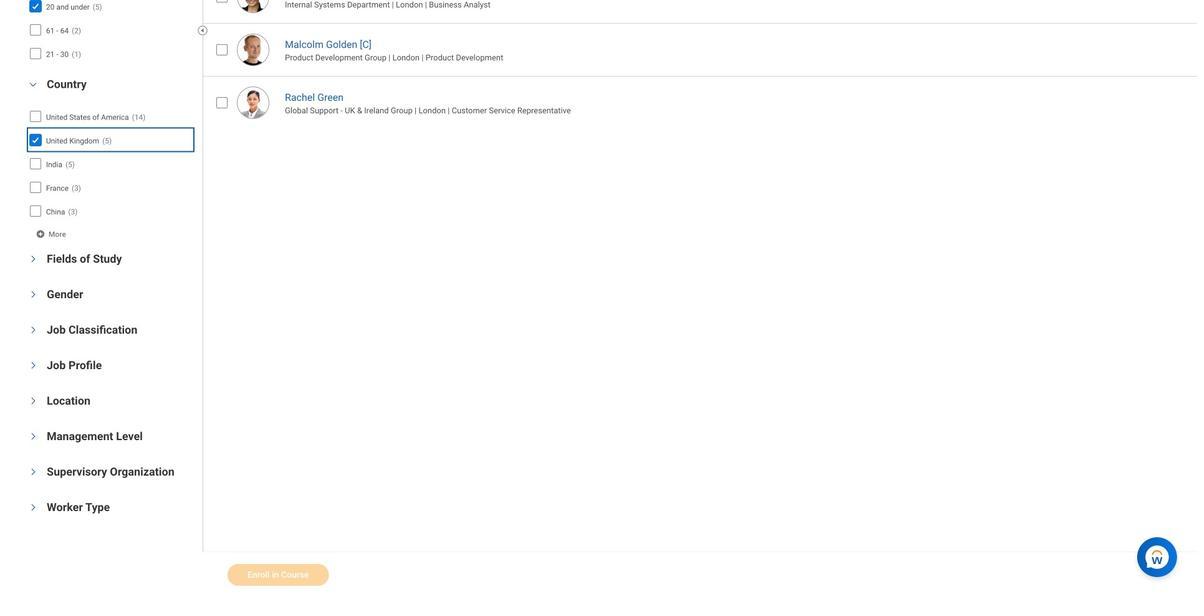 Task type: locate. For each thing, give the bounding box(es) containing it.
2 check small image from the top
[[28, 133, 43, 148]]

tree
[[28, 0, 192, 64], [28, 106, 192, 222]]

check small image
[[28, 0, 43, 14], [28, 133, 43, 148]]

chevron down image
[[26, 80, 41, 89], [29, 252, 38, 267], [29, 288, 38, 303], [29, 323, 38, 338], [29, 430, 38, 445], [29, 465, 38, 480], [29, 501, 38, 516]]

0 vertical spatial check small image
[[28, 0, 43, 14]]

0 vertical spatial tree
[[28, 0, 192, 64]]

1 vertical spatial tree
[[28, 106, 192, 222]]

chevron down image
[[29, 359, 38, 374], [29, 394, 38, 409]]

1 vertical spatial chevron down image
[[29, 394, 38, 409]]

0 vertical spatial chevron down image
[[29, 359, 38, 374]]

2 tree from the top
[[28, 106, 192, 222]]

1 list item from the top
[[203, 0, 1197, 23]]

filter search field
[[25, 0, 203, 530]]

group
[[25, 76, 196, 242]]

list item
[[203, 0, 1197, 23], [203, 23, 1197, 76], [203, 76, 1197, 129]]

1 vertical spatial check small image
[[28, 133, 43, 148]]



Task type: vqa. For each thing, say whether or not it's contained in the screenshot.
Phone Alberto Bassani element
no



Task type: describe. For each thing, give the bounding box(es) containing it.
1 tree from the top
[[28, 0, 192, 64]]

2 list item from the top
[[203, 23, 1197, 76]]

1 chevron down image from the top
[[29, 359, 38, 374]]

1 check small image from the top
[[28, 0, 43, 14]]

3 list item from the top
[[203, 76, 1197, 129]]

tree inside group
[[28, 106, 192, 222]]

group inside 'filter' search field
[[25, 76, 196, 242]]

2 chevron down image from the top
[[29, 394, 38, 409]]



